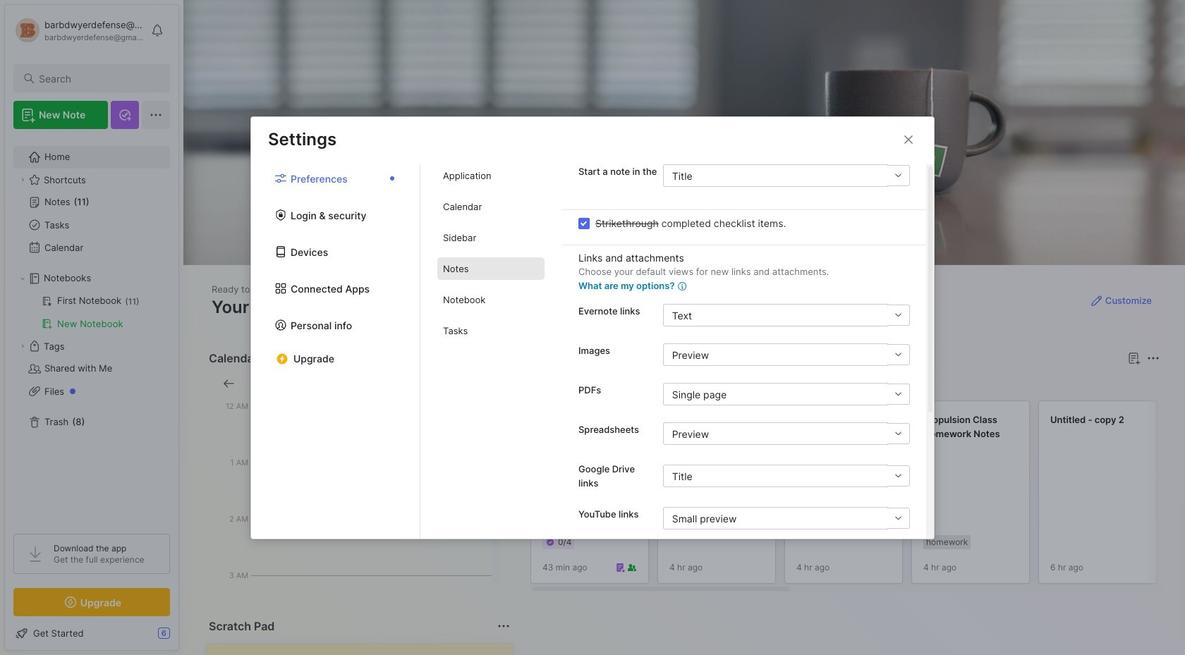 Task type: locate. For each thing, give the bounding box(es) containing it.
tree
[[5, 138, 179, 522]]

Choose default view option for PDFs field
[[663, 383, 911, 406]]

tab
[[438, 164, 545, 187], [438, 196, 545, 218], [438, 227, 545, 249], [438, 258, 545, 280], [438, 289, 545, 311], [438, 320, 545, 342], [534, 376, 575, 392], [581, 376, 638, 392]]

group inside tree
[[13, 290, 169, 335]]

Choose default view option for Evernote links field
[[663, 304, 911, 327]]

main element
[[0, 0, 184, 656]]

group
[[13, 290, 169, 335]]

None search field
[[39, 70, 157, 87]]

expand notebooks image
[[18, 275, 27, 283]]

tab list
[[251, 164, 421, 539], [421, 164, 562, 539], [534, 376, 1158, 392]]

Choose default view option for Google Drive links field
[[663, 465, 911, 488]]

row group
[[531, 401, 1186, 593]]



Task type: vqa. For each thing, say whether or not it's contained in the screenshot.
"Search" text box
yes



Task type: describe. For each thing, give the bounding box(es) containing it.
expand tags image
[[18, 342, 27, 351]]

tree inside main element
[[5, 138, 179, 522]]

close image
[[901, 131, 918, 148]]

none search field inside main element
[[39, 70, 157, 87]]

Choose default view option for Spreadsheets field
[[663, 423, 911, 445]]

Start a new note in the body or title. field
[[663, 164, 911, 187]]

Choose default view option for Images field
[[663, 344, 911, 366]]

Search text field
[[39, 72, 157, 85]]

Select74 checkbox
[[579, 218, 590, 229]]

Start writing… text field
[[218, 645, 513, 656]]

Choose default view option for YouTube links field
[[663, 508, 911, 530]]



